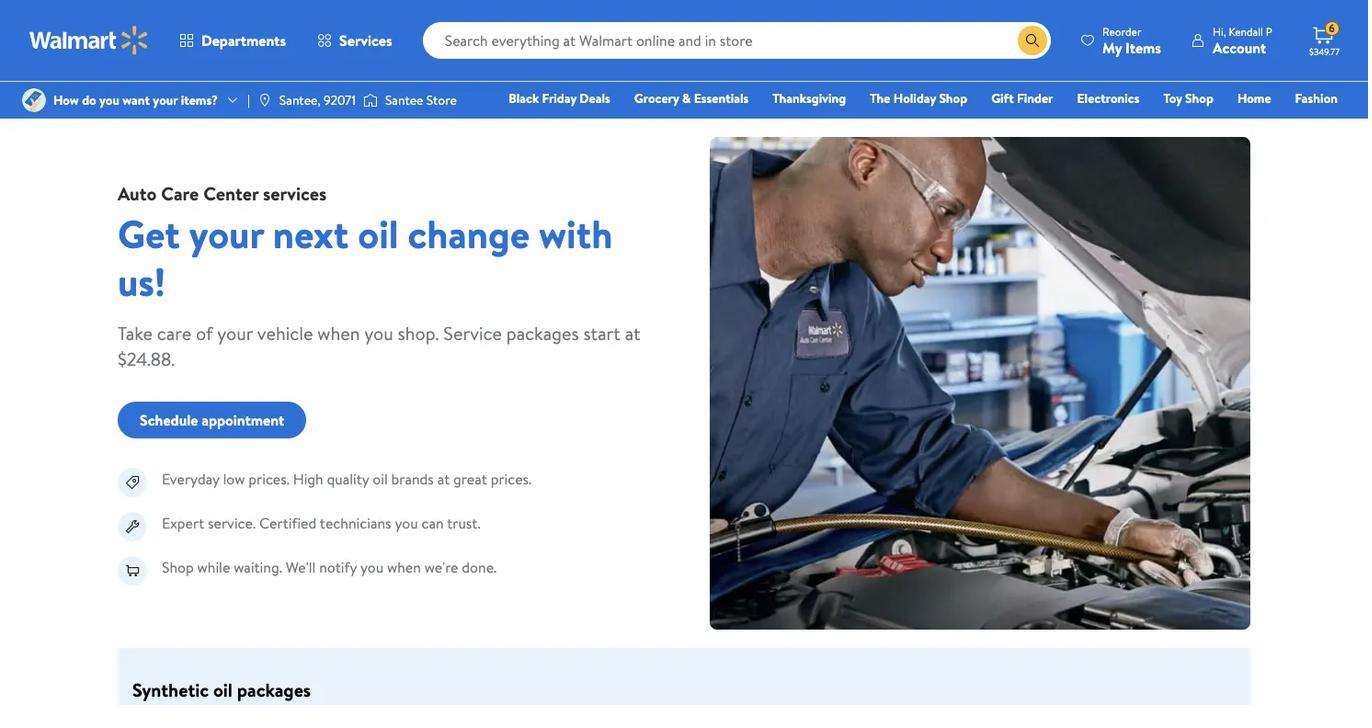 Task type: locate. For each thing, give the bounding box(es) containing it.
 image for santee store
[[363, 91, 378, 109]]

hi, kendall p account
[[1213, 23, 1273, 57]]

reorder
[[1103, 23, 1142, 39]]

0 horizontal spatial  image
[[22, 88, 46, 112]]

oil right the synthetic
[[213, 678, 233, 703]]

packages
[[507, 321, 579, 346], [237, 678, 311, 703]]

0 horizontal spatial at
[[438, 469, 450, 489]]

your right of at the top left of the page
[[217, 321, 253, 346]]

prices. right great
[[491, 469, 532, 489]]

shop right holiday
[[940, 89, 968, 108]]

your inside auto care center services get your next oil change with us!
[[189, 207, 264, 261]]

take
[[118, 321, 153, 346]]

 image left 'how'
[[22, 88, 46, 112]]

you right notify
[[361, 558, 384, 578]]

at left great
[[438, 469, 450, 489]]

of
[[196, 321, 213, 346]]

0 horizontal spatial prices.
[[249, 469, 290, 489]]

grocery & essentials
[[635, 89, 749, 108]]

hi,
[[1213, 23, 1227, 39]]

0 vertical spatial oil
[[358, 207, 399, 261]]

shop while waiting. we'll notify you when we're done. image
[[118, 557, 147, 586]]

oil right quality
[[373, 469, 388, 489]]

finder
[[1017, 89, 1054, 108]]

when
[[318, 321, 360, 346], [387, 558, 421, 578]]

deals
[[580, 89, 611, 108]]

you right 'do'
[[99, 91, 120, 109]]

trust.
[[447, 513, 481, 534]]

black friday deals
[[509, 89, 611, 108]]

walmart+ link
[[1275, 114, 1347, 134]]

1 horizontal spatial prices.
[[491, 469, 532, 489]]

1 horizontal spatial shop
[[940, 89, 968, 108]]

you
[[99, 91, 120, 109], [365, 321, 394, 346], [395, 513, 418, 534], [361, 558, 384, 578]]

registry link
[[1118, 114, 1182, 134]]

want
[[123, 91, 150, 109]]

 image right 92071
[[363, 91, 378, 109]]

store
[[427, 91, 457, 109]]

when left we're
[[387, 558, 421, 578]]

brands
[[392, 469, 434, 489]]

shop inside the holiday shop link
[[940, 89, 968, 108]]

can
[[422, 513, 444, 534]]

thanksgiving link
[[765, 88, 855, 109]]

shop while waiting. we'll notify you when we're done.
[[162, 558, 497, 578]]

1 vertical spatial when
[[387, 558, 421, 578]]

how
[[53, 91, 79, 109]]

0 horizontal spatial shop
[[162, 558, 194, 578]]

home
[[1238, 89, 1272, 108]]

92071
[[324, 91, 356, 109]]

oil inside auto care center services get your next oil change with us!
[[358, 207, 399, 261]]

1 horizontal spatial  image
[[363, 91, 378, 109]]

prices. right low
[[249, 469, 290, 489]]

1 vertical spatial at
[[438, 469, 450, 489]]

6 $349.77
[[1310, 20, 1341, 58]]

black
[[509, 89, 539, 108]]

fashion
[[1296, 89, 1339, 108]]

1 horizontal spatial packages
[[507, 321, 579, 346]]

start
[[584, 321, 621, 346]]

with
[[539, 207, 613, 261]]

0 vertical spatial when
[[318, 321, 360, 346]]

home link
[[1230, 88, 1280, 109]]

2 horizontal spatial shop
[[1186, 89, 1214, 108]]

shop left while
[[162, 558, 194, 578]]

your right want
[[153, 91, 178, 109]]

 image for how do you want your items?
[[22, 88, 46, 112]]

fashion registry
[[1127, 89, 1339, 133]]

the holiday shop link
[[862, 88, 976, 109]]

0 horizontal spatial when
[[318, 321, 360, 346]]

my
[[1103, 37, 1123, 57]]

walmart+
[[1284, 115, 1339, 133]]

p
[[1267, 23, 1273, 39]]

registry
[[1127, 115, 1174, 133]]

essentials
[[694, 89, 749, 108]]

at right the start
[[625, 321, 641, 346]]

expert service. certified technicians you can trust.
[[162, 513, 481, 534]]

care
[[161, 181, 199, 206]]

shop right toy
[[1186, 89, 1214, 108]]

0 vertical spatial packages
[[507, 321, 579, 346]]

2 vertical spatial your
[[217, 321, 253, 346]]

waiting.
[[234, 558, 282, 578]]

 image
[[22, 88, 46, 112], [363, 91, 378, 109]]

1 vertical spatial your
[[189, 207, 264, 261]]

how do you want your items?
[[53, 91, 218, 109]]

your down center
[[189, 207, 264, 261]]

you left the shop.
[[365, 321, 394, 346]]

you inside take care of your vehicle when you shop. service packages start at $24.88.
[[365, 321, 394, 346]]

oil right next
[[358, 207, 399, 261]]

shop inside toy shop link
[[1186, 89, 1214, 108]]

0 horizontal spatial packages
[[237, 678, 311, 703]]

expert
[[162, 513, 204, 534]]

 image
[[257, 93, 272, 108]]

gift finder
[[992, 89, 1054, 108]]

items
[[1126, 37, 1162, 57]]

prices.
[[249, 469, 290, 489], [491, 469, 532, 489]]

services
[[340, 30, 392, 51]]

appointment
[[202, 410, 285, 431]]

1 horizontal spatial at
[[625, 321, 641, 346]]

us!
[[118, 255, 166, 309]]

we're
[[425, 558, 459, 578]]

1 vertical spatial packages
[[237, 678, 311, 703]]

high
[[293, 469, 324, 489]]

take care of your vehicle when you shop. service packages start at $24.88.
[[118, 321, 641, 372]]

0 vertical spatial at
[[625, 321, 641, 346]]

next
[[273, 207, 349, 261]]

santee,
[[280, 91, 321, 109]]

$24.88.
[[118, 347, 175, 372]]

when right vehicle
[[318, 321, 360, 346]]

santee store
[[385, 91, 457, 109]]

reorder my items
[[1103, 23, 1162, 57]]

one debit link
[[1189, 114, 1268, 134]]

everyday low prices. high quality oil brands at great prices.
[[162, 469, 532, 489]]

notify
[[319, 558, 357, 578]]



Task type: describe. For each thing, give the bounding box(es) containing it.
one debit
[[1198, 115, 1260, 133]]

2 vertical spatial oil
[[213, 678, 233, 703]]

thanksgiving
[[773, 89, 847, 108]]

at inside take care of your vehicle when you shop. service packages start at $24.88.
[[625, 321, 641, 346]]

synthetic oil packages
[[132, 678, 311, 703]]

when inside take care of your vehicle when you shop. service packages start at $24.88.
[[318, 321, 360, 346]]

while
[[197, 558, 230, 578]]

service.
[[208, 513, 256, 534]]

auto care center services get your next oil change with us!
[[118, 181, 613, 309]]

Walmart Site-Wide search field
[[423, 22, 1052, 59]]

do
[[82, 91, 96, 109]]

synthetic
[[132, 678, 209, 703]]

everyday
[[162, 469, 220, 489]]

kendall
[[1229, 23, 1264, 39]]

quality
[[327, 469, 369, 489]]

grocery & essentials link
[[626, 88, 757, 109]]

the
[[871, 89, 891, 108]]

grocery
[[635, 89, 679, 108]]

everyday low prices. high quality oil brands at great prices. image
[[118, 468, 147, 498]]

toy
[[1164, 89, 1183, 108]]

black friday deals link
[[501, 88, 619, 109]]

santee, 92071
[[280, 91, 356, 109]]

packages inside take care of your vehicle when you shop. service packages start at $24.88.
[[507, 321, 579, 346]]

electronics link
[[1069, 88, 1149, 109]]

fashion link
[[1288, 88, 1347, 109]]

the holiday shop
[[871, 89, 968, 108]]

6
[[1330, 20, 1336, 36]]

shop.
[[398, 321, 439, 346]]

search icon image
[[1026, 33, 1041, 48]]

electronics
[[1078, 89, 1140, 108]]

1 horizontal spatial when
[[387, 558, 421, 578]]

toy shop link
[[1156, 88, 1223, 109]]

items?
[[181, 91, 218, 109]]

holiday
[[894, 89, 937, 108]]

one
[[1198, 115, 1225, 133]]

schedule appointment button
[[118, 402, 307, 439]]

services
[[263, 181, 327, 206]]

we'll
[[286, 558, 316, 578]]

2 prices. from the left
[[491, 469, 532, 489]]

Search search field
[[423, 22, 1052, 59]]

technicians
[[320, 513, 392, 534]]

$349.77
[[1310, 45, 1341, 58]]

low
[[223, 469, 245, 489]]

services button
[[302, 18, 408, 63]]

0 vertical spatial your
[[153, 91, 178, 109]]

debit
[[1228, 115, 1260, 133]]

vehicle
[[257, 321, 313, 346]]

friday
[[542, 89, 577, 108]]

gift finder link
[[984, 88, 1062, 109]]

account
[[1213, 37, 1267, 57]]

departments button
[[164, 18, 302, 63]]

departments
[[201, 30, 286, 51]]

care
[[157, 321, 191, 346]]

great
[[454, 469, 487, 489]]

1 vertical spatial oil
[[373, 469, 388, 489]]

expert service. certified technicians you can trust. image
[[118, 512, 147, 542]]

gift
[[992, 89, 1014, 108]]

santee
[[385, 91, 424, 109]]

your inside take care of your vehicle when you shop. service packages start at $24.88.
[[217, 321, 253, 346]]

schedule appointment
[[140, 410, 285, 431]]

|
[[247, 91, 250, 109]]

you left "can"
[[395, 513, 418, 534]]

schedule
[[140, 410, 198, 431]]

done.
[[462, 558, 497, 578]]

certified
[[259, 513, 317, 534]]

1 prices. from the left
[[249, 469, 290, 489]]

walmart image
[[29, 26, 149, 55]]

service
[[444, 321, 502, 346]]

center
[[203, 181, 259, 206]]

toy shop
[[1164, 89, 1214, 108]]

change
[[408, 207, 530, 261]]

&
[[683, 89, 691, 108]]

get
[[118, 207, 180, 261]]



Task type: vqa. For each thing, say whether or not it's contained in the screenshot.
from in StraightTalk Wireless Hello. This is Francis from Walmart Family Mobile. Thank you for your perfect rating and good feedback. We truly appreciate ...
no



